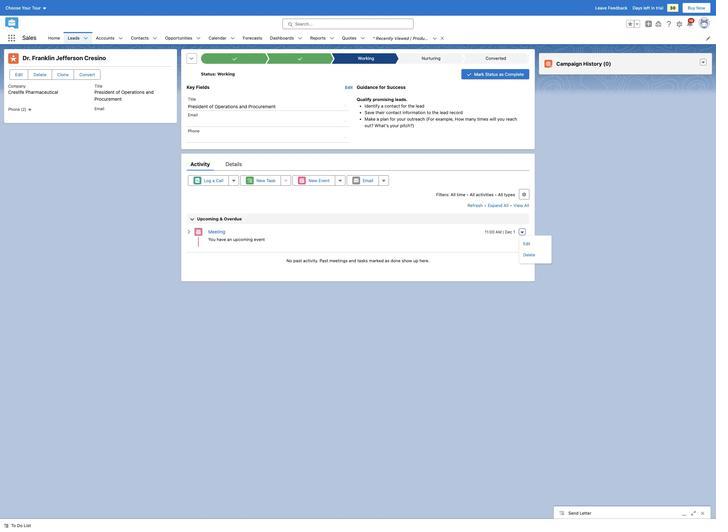 Task type: describe. For each thing, give the bounding box(es) containing it.
activity.
[[303, 258, 319, 264]]

new event button
[[293, 176, 335, 186]]

convert
[[79, 72, 95, 77]]

title president of operations and procurement
[[94, 84, 154, 102]]

outreach
[[407, 117, 425, 122]]

and inside title president of operations and procurement
[[146, 89, 154, 95]]

clone
[[57, 72, 69, 77]]

refresh • expand all • view all
[[468, 203, 529, 208]]

send letter
[[569, 511, 592, 516]]

reports link
[[306, 32, 330, 44]]

reports
[[310, 35, 326, 41]]

text default image for leads
[[84, 36, 88, 41]]

calendar
[[209, 35, 227, 41]]

accounts list item
[[92, 32, 127, 44]]

tasks
[[357, 258, 368, 264]]

accounts
[[96, 35, 115, 41]]

0 vertical spatial for
[[379, 85, 386, 90]]

(2)
[[21, 107, 26, 112]]

refresh
[[468, 203, 483, 208]]

quotes list item
[[338, 32, 369, 44]]

1 horizontal spatial president
[[188, 104, 208, 109]]

home
[[48, 35, 60, 41]]

| inside list item
[[410, 36, 412, 41]]

log a call
[[204, 178, 223, 183]]

information
[[403, 110, 426, 115]]

text default image for contacts
[[153, 36, 157, 41]]

details
[[226, 162, 242, 167]]

to
[[427, 110, 431, 115]]

edit link
[[345, 85, 353, 90]]

their
[[376, 110, 385, 115]]

feedback
[[608, 5, 628, 10]]

leave feedback
[[596, 5, 628, 10]]

working link
[[335, 53, 396, 64]]

as inside button
[[499, 72, 504, 77]]

1 vertical spatial the
[[432, 110, 439, 115]]

text default image inside phone (2) popup button
[[27, 108, 32, 112]]

leave
[[596, 5, 607, 10]]

phone (2)
[[8, 107, 27, 112]]

done
[[391, 258, 401, 264]]

guidance for success
[[357, 85, 406, 90]]

leave feedback link
[[596, 5, 628, 10]]

1 vertical spatial working
[[217, 71, 235, 77]]

edit button
[[9, 69, 28, 80]]

converted link
[[465, 53, 526, 64]]

working inside path options "list box"
[[358, 56, 374, 61]]

path options list box
[[201, 53, 530, 64]]

choose your tour button
[[5, 3, 47, 13]]

past
[[293, 258, 302, 264]]

1 horizontal spatial a
[[377, 117, 379, 122]]

leads list item
[[64, 32, 92, 44]]

event
[[254, 237, 265, 242]]

1 horizontal spatial for
[[390, 117, 396, 122]]

now
[[697, 5, 705, 10]]

activity
[[191, 162, 210, 167]]

qualify promising leads. identify a contact for the lead save their contact information to the lead record make a plan for your outreach (for example, how many times will you reach out? what's your pitch?)
[[357, 97, 517, 128]]

title for title
[[188, 97, 196, 102]]

contacts link
[[127, 32, 153, 44]]

dr.
[[23, 55, 31, 62]]

choose your tour
[[6, 5, 41, 10]]

to do list button
[[0, 520, 35, 533]]

title for title president of operations and procurement
[[94, 84, 103, 89]]

send letter link
[[554, 507, 711, 521]]

1 vertical spatial procurement
[[248, 104, 276, 109]]

text default image for opportunities
[[196, 36, 201, 41]]

dashboards link
[[266, 32, 298, 44]]

identify
[[365, 103, 380, 109]]

all left time
[[451, 192, 456, 198]]

dec
[[505, 230, 512, 235]]

text default image inside calendar list item
[[230, 36, 235, 41]]

your
[[22, 5, 31, 10]]

0 horizontal spatial status
[[201, 71, 215, 77]]

* recently viewed | products
[[373, 36, 431, 41]]

lead image
[[8, 53, 19, 64]]

creslife
[[8, 89, 24, 95]]

opportunities list item
[[161, 32, 205, 44]]

quotes link
[[338, 32, 360, 44]]

new event
[[309, 178, 330, 183]]

11:00 am | dec 1
[[485, 230, 515, 235]]

list containing home
[[44, 32, 716, 44]]

0 vertical spatial your
[[397, 117, 406, 122]]

show
[[402, 258, 412, 264]]

am
[[496, 230, 502, 235]]

upcoming & overdue button
[[187, 214, 529, 224]]

meeting
[[208, 229, 225, 235]]

contacts list item
[[127, 32, 161, 44]]

2 vertical spatial and
[[349, 258, 356, 264]]

products
[[413, 36, 431, 41]]

• left expand
[[484, 203, 486, 208]]

&
[[220, 217, 223, 222]]

here.
[[420, 258, 430, 264]]

activity link
[[191, 158, 210, 171]]

to
[[11, 524, 16, 529]]

phone for phone (2)
[[8, 107, 20, 112]]

campaign
[[557, 61, 582, 67]]

sales
[[22, 34, 36, 41]]

event
[[319, 178, 330, 183]]

quotes
[[342, 35, 357, 41]]

refresh button
[[467, 201, 483, 211]]

up
[[413, 258, 418, 264]]

reports list item
[[306, 32, 338, 44]]

text default image inside to do list button
[[4, 524, 9, 529]]

10
[[689, 19, 693, 23]]

leads.
[[395, 97, 408, 102]]

how
[[455, 117, 464, 122]]

new task
[[257, 178, 276, 183]]

reach
[[506, 117, 517, 122]]

all left types
[[498, 192, 503, 198]]

tab list containing activity
[[187, 158, 530, 171]]

1 vertical spatial lead
[[440, 110, 449, 115]]

text default image inside reports "list item"
[[330, 36, 334, 41]]

of inside title president of operations and procurement
[[116, 89, 120, 95]]

meeting link
[[208, 229, 225, 235]]



Task type: vqa. For each thing, say whether or not it's contained in the screenshot.
View Report to the right
no



Task type: locate. For each thing, give the bounding box(es) containing it.
no
[[287, 258, 292, 264]]

0 horizontal spatial operations
[[121, 89, 145, 95]]

mark
[[474, 72, 484, 77]]

mark status as complete button
[[462, 69, 530, 80]]

0 horizontal spatial the
[[408, 103, 415, 109]]

1 vertical spatial operations
[[215, 104, 238, 109]]

(for
[[426, 117, 435, 122]]

0 horizontal spatial phone
[[8, 107, 20, 112]]

1 horizontal spatial phone
[[188, 129, 200, 134]]

lead up example,
[[440, 110, 449, 115]]

• left view
[[510, 203, 512, 208]]

phone for phone
[[188, 129, 200, 134]]

1 vertical spatial and
[[239, 104, 247, 109]]

edit
[[15, 72, 23, 77], [345, 85, 353, 90]]

plan
[[380, 117, 389, 122]]

0 vertical spatial lead
[[416, 103, 424, 109]]

11:00
[[485, 230, 495, 235]]

a down promising
[[381, 103, 384, 109]]

1 horizontal spatial the
[[432, 110, 439, 115]]

2 vertical spatial a
[[212, 178, 215, 183]]

0 vertical spatial contact
[[385, 103, 400, 109]]

0 horizontal spatial president
[[94, 89, 115, 95]]

0 horizontal spatial edit
[[15, 72, 23, 77]]

tour
[[32, 5, 41, 10]]

operations inside title president of operations and procurement
[[121, 89, 145, 95]]

recently
[[376, 36, 393, 41]]

calendar link
[[205, 32, 230, 44]]

a left plan
[[377, 117, 379, 122]]

• right time
[[467, 192, 469, 198]]

forecasts link
[[239, 32, 266, 44]]

list item
[[369, 32, 448, 44]]

procurement inside title president of operations and procurement
[[94, 96, 122, 102]]

history
[[583, 61, 602, 67]]

1 vertical spatial as
[[385, 258, 390, 264]]

0 horizontal spatial title
[[94, 84, 103, 89]]

text default image
[[118, 36, 123, 41], [230, 36, 235, 41], [298, 36, 302, 41], [330, 36, 334, 41], [360, 36, 365, 41], [701, 60, 706, 65], [27, 108, 32, 112], [187, 230, 191, 234], [4, 524, 9, 529]]

title inside title president of operations and procurement
[[94, 84, 103, 89]]

2 horizontal spatial and
[[349, 258, 356, 264]]

1 horizontal spatial lead
[[440, 110, 449, 115]]

new for new task
[[257, 178, 265, 183]]

working down *
[[358, 56, 374, 61]]

0 horizontal spatial |
[[410, 36, 412, 41]]

1 new from the left
[[257, 178, 265, 183]]

phone inside popup button
[[8, 107, 20, 112]]

qualify
[[357, 97, 372, 102]]

overdue
[[224, 217, 242, 222]]

title down convert
[[94, 84, 103, 89]]

tab list
[[187, 158, 530, 171]]

1 vertical spatial president
[[188, 104, 208, 109]]

0 horizontal spatial lead
[[416, 103, 424, 109]]

view
[[514, 203, 523, 208]]

cresino
[[84, 55, 106, 62]]

1 horizontal spatial edit
[[345, 85, 353, 90]]

dashboards list item
[[266, 32, 306, 44]]

working right :
[[217, 71, 235, 77]]

times
[[477, 117, 489, 122]]

do
[[17, 524, 23, 529]]

2 new from the left
[[309, 178, 317, 183]]

leads
[[68, 35, 80, 41]]

2 vertical spatial email
[[363, 178, 373, 183]]

text default image inside opportunities list item
[[196, 36, 201, 41]]

upcoming
[[233, 237, 253, 242]]

the right to at the top
[[432, 110, 439, 115]]

nurturing
[[422, 56, 441, 61]]

1 horizontal spatial new
[[309, 178, 317, 183]]

fields
[[196, 85, 210, 90]]

2 horizontal spatial a
[[381, 103, 384, 109]]

an
[[227, 237, 232, 242]]

calendar list item
[[205, 32, 239, 44]]

2 horizontal spatial email
[[363, 178, 373, 183]]

status right mark
[[485, 72, 498, 77]]

upcoming
[[197, 217, 219, 222]]

a right 'log'
[[212, 178, 215, 183]]

1 vertical spatial phone
[[188, 129, 200, 134]]

mark status as complete
[[474, 72, 524, 77]]

as left done
[[385, 258, 390, 264]]

what's
[[375, 123, 389, 128]]

email inside button
[[363, 178, 373, 183]]

1 vertical spatial |
[[503, 230, 504, 235]]

text default image
[[440, 36, 445, 41], [84, 36, 88, 41], [153, 36, 157, 41], [196, 36, 201, 41], [433, 36, 437, 41]]

1 horizontal spatial title
[[188, 97, 196, 102]]

in
[[651, 5, 655, 10]]

1 horizontal spatial email
[[188, 113, 198, 118]]

choose
[[6, 5, 21, 10]]

1 vertical spatial for
[[401, 103, 407, 109]]

1 horizontal spatial and
[[239, 104, 247, 109]]

pharmaceutical
[[25, 89, 58, 95]]

1
[[513, 230, 515, 235]]

status inside "mark status as complete" button
[[485, 72, 498, 77]]

0 vertical spatial email
[[94, 106, 104, 111]]

1 horizontal spatial procurement
[[248, 104, 276, 109]]

text default image inside quotes list item
[[360, 36, 365, 41]]

expand
[[488, 203, 503, 208]]

status
[[201, 71, 215, 77], [485, 72, 498, 77]]

converted
[[486, 56, 506, 61]]

0 vertical spatial |
[[410, 36, 412, 41]]

as
[[499, 72, 504, 77], [385, 258, 390, 264]]

of
[[116, 89, 120, 95], [209, 104, 214, 109]]

president down "key fields"
[[188, 104, 208, 109]]

10 button
[[686, 18, 695, 28]]

dr. franklin jefferson cresino
[[23, 55, 106, 62]]

edit up company
[[15, 72, 23, 77]]

1 horizontal spatial |
[[503, 230, 504, 235]]

email
[[94, 106, 104, 111], [188, 113, 198, 118], [363, 178, 373, 183]]

text default image inside contacts list item
[[153, 36, 157, 41]]

dashboards
[[270, 35, 294, 41]]

search...
[[295, 21, 313, 27]]

search... button
[[282, 19, 414, 29]]

• up expand
[[495, 192, 497, 198]]

your left pitch?)
[[390, 123, 399, 128]]

your up pitch?)
[[397, 117, 406, 122]]

delete button
[[28, 69, 52, 80]]

0 horizontal spatial email
[[94, 106, 104, 111]]

you
[[497, 117, 505, 122]]

upcoming & overdue
[[197, 217, 242, 222]]

have
[[217, 237, 226, 242]]

0 horizontal spatial and
[[146, 89, 154, 95]]

log a call button
[[188, 176, 229, 186]]

(0)
[[604, 61, 611, 67]]

|
[[410, 36, 412, 41], [503, 230, 504, 235]]

president down convert
[[94, 89, 115, 95]]

0 horizontal spatial as
[[385, 258, 390, 264]]

lead up information
[[416, 103, 424, 109]]

| right am
[[503, 230, 504, 235]]

contacts
[[131, 35, 149, 41]]

buy now
[[688, 5, 705, 10]]

all right view
[[524, 203, 529, 208]]

0 vertical spatial edit
[[15, 72, 23, 77]]

0 vertical spatial procurement
[[94, 96, 122, 102]]

as left complete
[[499, 72, 504, 77]]

a inside log a call button
[[212, 178, 215, 183]]

contact down the leads.
[[385, 103, 400, 109]]

text default image inside the leads list item
[[84, 36, 88, 41]]

1 horizontal spatial of
[[209, 104, 214, 109]]

1 vertical spatial title
[[188, 97, 196, 102]]

convert button
[[74, 69, 101, 80]]

for up promising
[[379, 85, 386, 90]]

company creslife pharmaceutical
[[8, 84, 58, 95]]

2 vertical spatial for
[[390, 117, 396, 122]]

0 horizontal spatial working
[[217, 71, 235, 77]]

the up information
[[408, 103, 415, 109]]

task
[[267, 178, 276, 183]]

trial
[[656, 5, 664, 10]]

for right plan
[[390, 117, 396, 122]]

leads link
[[64, 32, 84, 44]]

make
[[365, 117, 376, 122]]

1 vertical spatial a
[[377, 117, 379, 122]]

0 horizontal spatial for
[[379, 85, 386, 90]]

1 horizontal spatial as
[[499, 72, 504, 77]]

president inside title president of operations and procurement
[[94, 89, 115, 95]]

promising
[[373, 97, 394, 102]]

0 vertical spatial president
[[94, 89, 115, 95]]

30
[[670, 5, 676, 10]]

all right time
[[470, 192, 475, 198]]

1 vertical spatial edit
[[345, 85, 353, 90]]

days
[[633, 5, 643, 10]]

:
[[215, 71, 216, 77]]

0 horizontal spatial of
[[116, 89, 120, 95]]

guidance
[[357, 85, 378, 90]]

accounts link
[[92, 32, 118, 44]]

0 vertical spatial phone
[[8, 107, 20, 112]]

jefferson
[[56, 55, 83, 62]]

new left event at the top left of the page
[[309, 178, 317, 183]]

key fields
[[187, 85, 210, 90]]

text default image inside dashboards list item
[[298, 36, 302, 41]]

filters:
[[436, 192, 450, 198]]

expand all button
[[488, 201, 509, 211]]

0 vertical spatial a
[[381, 103, 384, 109]]

group
[[627, 20, 640, 28]]

title down key
[[188, 97, 196, 102]]

0 vertical spatial the
[[408, 103, 415, 109]]

delete
[[34, 72, 46, 77]]

buy
[[688, 5, 696, 10]]

status up fields
[[201, 71, 215, 77]]

list item containing *
[[369, 32, 448, 44]]

edit left guidance
[[345, 85, 353, 90]]

event image
[[194, 228, 202, 236]]

1 vertical spatial contact
[[386, 110, 402, 115]]

campaign history (0)
[[557, 61, 611, 67]]

franklin
[[32, 55, 55, 62]]

you have an upcoming event
[[208, 237, 265, 242]]

1 vertical spatial email
[[188, 113, 198, 118]]

all right expand
[[504, 203, 509, 208]]

2 horizontal spatial for
[[401, 103, 407, 109]]

days left in trial
[[633, 5, 664, 10]]

key
[[187, 85, 195, 90]]

contact up plan
[[386, 110, 402, 115]]

0 vertical spatial operations
[[121, 89, 145, 95]]

| right viewed
[[410, 36, 412, 41]]

edit inside button
[[15, 72, 23, 77]]

text default image inside the accounts list item
[[118, 36, 123, 41]]

opportunities
[[165, 35, 192, 41]]

operations
[[121, 89, 145, 95], [215, 104, 238, 109]]

0 vertical spatial working
[[358, 56, 374, 61]]

email button
[[347, 176, 379, 186]]

0 vertical spatial as
[[499, 72, 504, 77]]

0 vertical spatial title
[[94, 84, 103, 89]]

meetings
[[329, 258, 348, 264]]

new left task
[[257, 178, 265, 183]]

0 horizontal spatial procurement
[[94, 96, 122, 102]]

list
[[44, 32, 716, 44]]

0 horizontal spatial new
[[257, 178, 265, 183]]

new for new event
[[309, 178, 317, 183]]

1 horizontal spatial operations
[[215, 104, 238, 109]]

president of operations and procurement
[[188, 104, 276, 109]]

for down the leads.
[[401, 103, 407, 109]]

0 vertical spatial of
[[116, 89, 120, 95]]

complete
[[505, 72, 524, 77]]

1 horizontal spatial status
[[485, 72, 498, 77]]

0 horizontal spatial a
[[212, 178, 215, 183]]

1 horizontal spatial working
[[358, 56, 374, 61]]

1 vertical spatial of
[[209, 104, 214, 109]]

0 vertical spatial and
[[146, 89, 154, 95]]

filters: all time • all activities • all types
[[436, 192, 515, 198]]

1 vertical spatial your
[[390, 123, 399, 128]]



